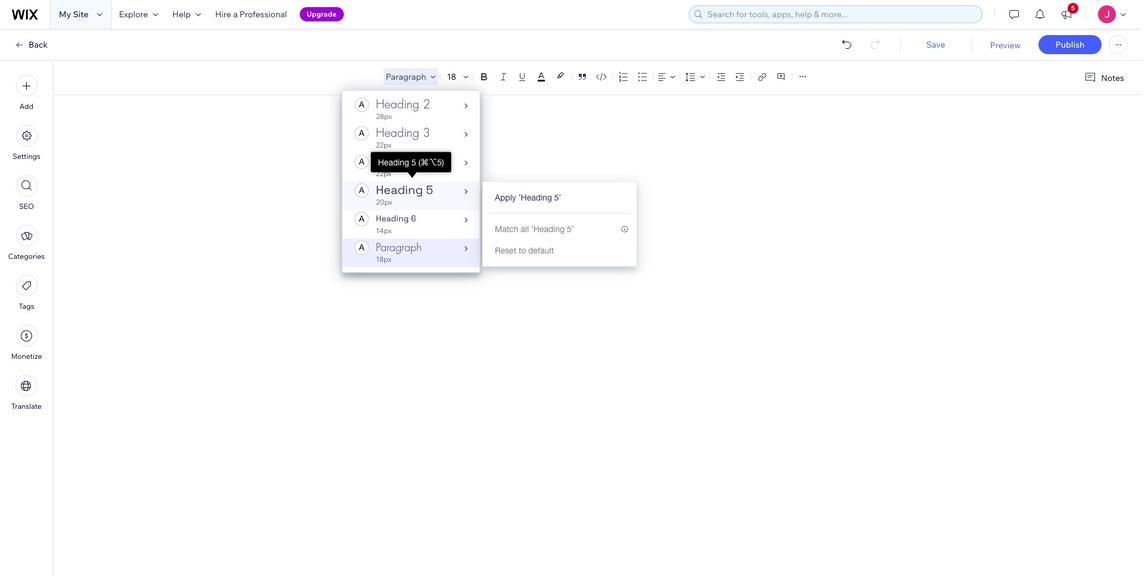 Task type: vqa. For each thing, say whether or not it's contained in the screenshot.
A at left
yes



Task type: locate. For each thing, give the bounding box(es) containing it.
heading up 14px
[[376, 213, 409, 224]]

2 horizontal spatial test
[[431, 146, 445, 160]]

1 heading from the top
[[376, 96, 419, 112]]

0 vertical spatial paragraph
[[386, 71, 426, 82]]

09 icons / 05 xlarge48 / 07 arrow / 01 arrow right image for 4
[[465, 161, 468, 165]]

heading for heading 3
[[376, 125, 419, 140]]

5'
[[555, 193, 562, 202], [567, 224, 574, 234]]

heading down 28px
[[376, 125, 419, 140]]

paragraph
[[386, 71, 426, 82], [376, 240, 422, 254]]

3 group image from the top
[[355, 154, 369, 169]]

5' right all
[[567, 224, 574, 234]]

0 vertical spatial 22px
[[376, 140, 392, 149]]

09 icons / 05 xlarge48 / 07 arrow / 01 arrow right image
[[465, 104, 468, 108], [465, 132, 468, 137], [465, 161, 468, 165], [465, 189, 468, 194], [465, 218, 468, 223], [465, 246, 468, 251]]

seo
[[19, 202, 34, 211]]

5 up publish button
[[1072, 4, 1075, 12]]

explore
[[119, 9, 148, 20]]

notes
[[1102, 72, 1125, 83]]

3 09 icons / 05 xlarge48 / 07 arrow / 01 arrow right image from the top
[[465, 161, 468, 165]]

2 test from the left
[[414, 146, 428, 160]]

22px for heading 4
[[376, 169, 392, 178]]

test left testx on the top of page
[[431, 146, 445, 160]]

5 09 icons / 05 xlarge48 / 07 arrow / 01 arrow right image from the top
[[465, 218, 468, 223]]

heading down heading 3
[[376, 154, 423, 169]]

1 22px from the top
[[376, 140, 392, 149]]

professional
[[240, 9, 287, 20]]

heading left the 2
[[376, 96, 419, 112]]

2
[[423, 96, 431, 112]]

3
[[423, 125, 431, 140]]

1 horizontal spatial test
[[414, 146, 428, 160]]

4 group image from the top
[[355, 212, 369, 226]]

0 vertical spatial 5
[[1072, 4, 1075, 12]]

all
[[521, 224, 529, 234]]

5' up match all 'heading 5'
[[555, 193, 562, 202]]

test
[[378, 146, 393, 160]]

6 09 icons / 05 xlarge48 / 07 arrow / 01 arrow right image from the top
[[465, 246, 468, 251]]

1 horizontal spatial 5
[[1072, 4, 1075, 12]]

test right test
[[396, 146, 410, 160]]

menu containing add
[[0, 68, 53, 418]]

'heading
[[519, 193, 552, 202], [531, 224, 565, 234]]

1 09 icons / 05 xlarge48 / 07 arrow / 01 arrow right image from the top
[[465, 104, 468, 108]]

apply
[[495, 193, 517, 202]]

09 icons / 05 xlarge48 / 07 arrow / 01 arrow right image for 2
[[465, 104, 468, 108]]

reset
[[495, 246, 517, 255]]

2 heading from the top
[[376, 125, 419, 140]]

publish button
[[1039, 35, 1102, 54]]

a
[[233, 9, 238, 20]]

test
[[396, 146, 410, 160], [414, 146, 428, 160], [431, 146, 445, 160]]

0 horizontal spatial test
[[396, 146, 410, 160]]

20px
[[376, 198, 392, 207]]

4 heading from the top
[[376, 182, 423, 198]]

translate
[[11, 402, 42, 411]]

paragraph up heading 2 at the top
[[386, 71, 426, 82]]

1 vertical spatial 'heading
[[531, 224, 565, 234]]

hire a professional link
[[208, 0, 294, 29]]

heading for heading 6
[[376, 213, 409, 224]]

1 vertical spatial 22px
[[376, 169, 392, 178]]

add button
[[16, 75, 37, 111]]

2 group image from the top
[[355, 126, 369, 140]]

paragraph up 18px on the top left
[[376, 240, 422, 254]]

heading for heading 5
[[376, 182, 423, 198]]

save button
[[912, 39, 960, 50]]

'heading up default
[[531, 224, 565, 234]]

5
[[1072, 4, 1075, 12], [426, 182, 433, 198]]

settings button
[[13, 125, 40, 161]]

5 down 4
[[426, 182, 433, 198]]

3 heading from the top
[[376, 154, 423, 169]]

test down the 3
[[414, 146, 428, 160]]

09 icons / 05 xlarge48 / 07 arrow / 01 arrow right image for 3
[[465, 132, 468, 137]]

5 inside 5 button
[[1072, 4, 1075, 12]]

22px up heading 4
[[376, 140, 392, 149]]

5 heading from the top
[[376, 213, 409, 224]]

3 test from the left
[[431, 146, 445, 160]]

my site
[[59, 9, 89, 20]]

22px down test
[[376, 169, 392, 178]]

4 09 icons / 05 xlarge48 / 07 arrow / 01 arrow right image from the top
[[465, 189, 468, 194]]

22px for heading 3
[[376, 140, 392, 149]]

14px
[[376, 226, 392, 235]]

22px
[[376, 140, 392, 149], [376, 169, 392, 178]]

5 group image from the top
[[355, 240, 369, 254]]

heading 4
[[376, 154, 434, 169]]

upgrade button
[[300, 7, 344, 21]]

1 vertical spatial 5
[[426, 182, 433, 198]]

2 22px from the top
[[376, 169, 392, 178]]

heading up heading 6
[[376, 182, 423, 198]]

group image
[[355, 97, 369, 112], [355, 126, 369, 140], [355, 154, 369, 169], [355, 212, 369, 226], [355, 240, 369, 254]]

heading
[[376, 96, 419, 112], [376, 125, 419, 140], [376, 154, 423, 169], [376, 182, 423, 198], [376, 213, 409, 224]]

09 icons / 05 xlarge48 / 07 arrow / 01 arrow right image for 5
[[465, 189, 468, 194]]

0 vertical spatial 5'
[[555, 193, 562, 202]]

1 horizontal spatial 5'
[[567, 224, 574, 234]]

menu
[[0, 68, 53, 418]]

hire a professional
[[215, 9, 287, 20]]

2 09 icons / 05 xlarge48 / 07 arrow / 01 arrow right image from the top
[[465, 132, 468, 137]]

my
[[59, 9, 71, 20]]

categories
[[8, 252, 45, 261]]

'heading right apply
[[519, 193, 552, 202]]

paragraph inside button
[[386, 71, 426, 82]]

back
[[29, 39, 48, 50]]

1 group image from the top
[[355, 97, 369, 112]]

publish
[[1056, 39, 1085, 50]]

5 button
[[1054, 0, 1080, 29]]

1 vertical spatial 5'
[[567, 224, 574, 234]]

match all 'heading 5'
[[495, 224, 574, 234]]



Task type: describe. For each thing, give the bounding box(es) containing it.
0 horizontal spatial 5
[[426, 182, 433, 198]]

apply 'heading 5'
[[495, 193, 562, 202]]

heading 2
[[376, 96, 431, 112]]

group image
[[355, 183, 369, 197]]

add
[[20, 102, 33, 111]]

0 vertical spatial 'heading
[[519, 193, 552, 202]]

Font Size field
[[446, 71, 459, 83]]

heading 5
[[376, 182, 433, 198]]

categories button
[[8, 225, 45, 261]]

group image for heading 3
[[355, 126, 369, 140]]

paragraph button
[[384, 68, 438, 85]]

0 horizontal spatial 5'
[[555, 193, 562, 202]]

Search for tools, apps, help & more... field
[[704, 6, 979, 23]]

seo button
[[16, 175, 37, 211]]

preview
[[991, 40, 1021, 51]]

1 test from the left
[[396, 146, 410, 160]]

tags button
[[16, 275, 37, 311]]

Add a Catchy Title text field
[[378, 110, 805, 132]]

monetize
[[11, 352, 42, 361]]

match
[[495, 224, 519, 234]]

upgrade
[[307, 10, 337, 18]]

tags
[[19, 302, 34, 311]]

heading 6
[[376, 213, 416, 224]]

18px
[[376, 255, 392, 264]]

default
[[529, 246, 554, 255]]

help button
[[165, 0, 208, 29]]

save
[[927, 39, 946, 50]]

testx
[[448, 146, 467, 160]]

test test test test testx
[[378, 146, 467, 160]]

group image for heading 4
[[355, 154, 369, 169]]

notes button
[[1080, 70, 1128, 86]]

heading 3
[[376, 125, 431, 140]]

heading for heading 2
[[376, 96, 419, 112]]

heading for heading 4
[[376, 154, 423, 169]]

preview button
[[991, 40, 1021, 51]]

4
[[426, 154, 434, 169]]

help
[[173, 9, 191, 20]]

translate button
[[11, 375, 42, 411]]

reset to default
[[495, 246, 554, 255]]

group image for heading 2
[[355, 97, 369, 112]]

6
[[411, 213, 416, 224]]

settings
[[13, 152, 40, 161]]

back button
[[14, 39, 48, 50]]

group image for heading 6
[[355, 212, 369, 226]]

09 icons / 05 xlarge48 / 07 arrow / 01 arrow right image for 6
[[465, 218, 468, 223]]

28px
[[376, 112, 392, 121]]

hire
[[215, 9, 231, 20]]

site
[[73, 9, 89, 20]]

monetize button
[[11, 325, 42, 361]]

to
[[519, 246, 526, 255]]

group image for paragraph
[[355, 240, 369, 254]]

1 vertical spatial paragraph
[[376, 240, 422, 254]]



